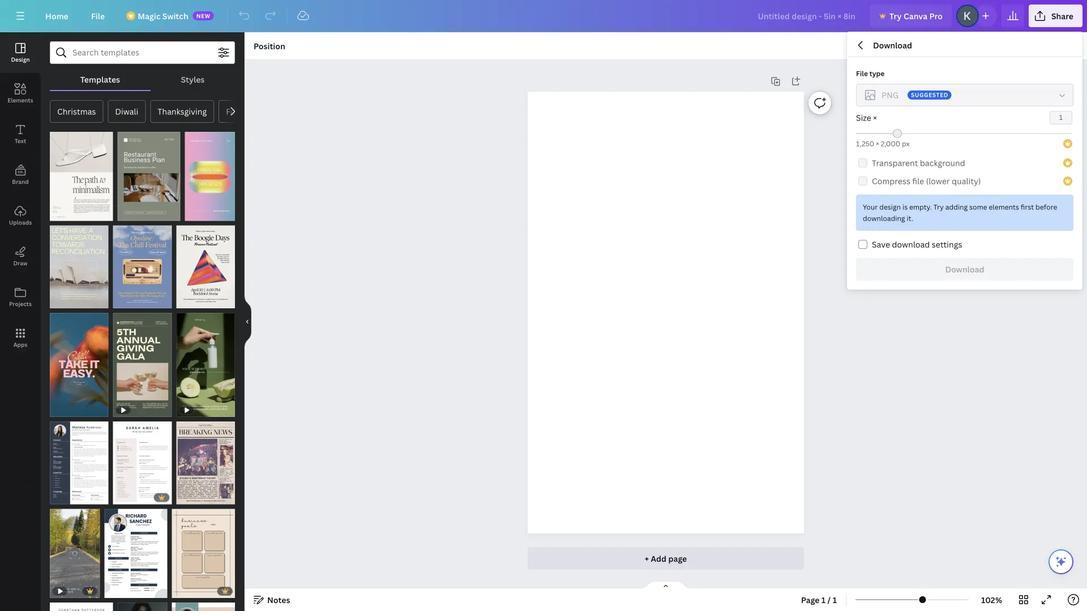 Task type: vqa. For each thing, say whether or not it's contained in the screenshot.
White Simple Student Cv Resume group
yes



Task type: describe. For each thing, give the bounding box(es) containing it.
ivory red pink 80s aesthetic music portrait trending poster image
[[176, 226, 235, 309]]

file
[[913, 176, 925, 187]]

page
[[802, 595, 820, 606]]

thanksgiving button
[[150, 100, 214, 123]]

position button
[[249, 37, 290, 55]]

× for 1,250
[[877, 139, 880, 148]]

Design title text field
[[749, 5, 866, 27]]

sky blue gold white 80s aesthetic music portrait trending portrait poster group
[[113, 219, 172, 309]]

/
[[828, 595, 831, 606]]

2
[[71, 210, 74, 218]]

canva
[[904, 10, 928, 21]]

quality)
[[953, 176, 982, 187]]

text button
[[0, 114, 41, 155]]

design
[[11, 56, 30, 63]]

autumn travel road video camera view instagram reels group
[[50, 503, 100, 599]]

jan 26 cultural appreciation poster in light yellow light blue photocentric style group
[[50, 219, 109, 309]]

1 of 15
[[123, 210, 145, 218]]

px
[[903, 139, 910, 148]]

0 horizontal spatial download
[[874, 40, 913, 51]]

home
[[45, 10, 68, 21]]

pro
[[930, 10, 943, 21]]

apps button
[[0, 318, 41, 359]]

transparent background link
[[857, 154, 1074, 172]]

denim blue scarlet pink experimental type anxiety-calming motivational phone wallpaper group
[[50, 306, 109, 418]]

elegant minimalist cv resume group
[[113, 415, 172, 505]]

projects
[[9, 300, 32, 308]]

notes
[[267, 595, 290, 606]]

elements
[[989, 203, 1020, 212]]

share
[[1052, 10, 1074, 21]]

try canva pro button
[[871, 5, 952, 27]]

hide image
[[244, 295, 252, 349]]

compress file (lower quality) link
[[857, 172, 1074, 190]]

christmas
[[57, 106, 96, 117]]

png
[[882, 90, 899, 101]]

food
[[226, 106, 245, 117]]

File type button
[[857, 84, 1074, 107]]

page 1 / 1
[[802, 595, 837, 606]]

brand button
[[0, 155, 41, 195]]

your design is empty. try adding some elements first before downloading it.
[[863, 203, 1058, 223]]

switch
[[162, 10, 188, 21]]

gold turquoise pink tactile psychedelic peaceful awareness quotes square psychedelic instagram story image
[[185, 132, 235, 221]]

cream black refined luxe elegant article page a4 document group
[[50, 125, 113, 221]]

design button
[[0, 32, 41, 73]]

apps
[[13, 341, 27, 349]]

text
[[15, 137, 26, 145]]

food button
[[219, 100, 253, 123]]

settings
[[932, 239, 963, 250]]

download
[[893, 239, 931, 250]]

home link
[[36, 5, 77, 27]]

compress
[[873, 176, 911, 187]]

download button
[[857, 258, 1074, 281]]

suggested
[[912, 91, 949, 99]]

downloading
[[863, 214, 906, 223]]

thanksgiving
[[158, 106, 207, 117]]

Size × text field
[[1051, 112, 1073, 124]]

of for 2
[[61, 210, 69, 218]]

transparent
[[873, 158, 919, 169]]

diwali
[[115, 106, 138, 117]]

sky blue gold white 80s aesthetic music portrait trending portrait poster image
[[113, 226, 172, 309]]

elements
[[8, 96, 33, 104]]

templates
[[80, 74, 120, 85]]

templates button
[[50, 69, 151, 90]]

magic switch
[[138, 10, 188, 21]]

download inside button
[[946, 264, 985, 275]]

is
[[903, 203, 908, 212]]

elements button
[[0, 73, 41, 114]]

gold turquoise pink tactile psychedelic peaceful awareness quotes square psychedelic instagram story group
[[185, 125, 235, 221]]

1 inside restaurant business plan in green white minimal corporate style "group"
[[123, 210, 126, 218]]

type
[[870, 69, 885, 78]]

canva assistant image
[[1055, 556, 1069, 569]]

draw button
[[0, 236, 41, 277]]

uploads
[[9, 219, 32, 226]]

(lower
[[927, 176, 951, 187]]

+
[[645, 554, 649, 565]]

file for file
[[91, 10, 105, 21]]

some
[[970, 203, 988, 212]]

christmas button
[[50, 100, 103, 123]]

compress file (lower quality)
[[873, 176, 982, 187]]

black vintage newspaper birthday party poster group
[[176, 415, 235, 505]]

size
[[857, 112, 872, 123]]

styles button
[[151, 69, 235, 90]]



Task type: locate. For each thing, give the bounding box(es) containing it.
elegant minimalist cv resume image
[[113, 422, 172, 505]]

1 horizontal spatial try
[[934, 203, 944, 212]]

your
[[863, 203, 878, 212]]

file left type
[[857, 69, 869, 78]]

of inside the cream black refined luxe elegant article page a4 document group
[[61, 210, 69, 218]]

1 inside the cream black refined luxe elegant article page a4 document group
[[56, 210, 59, 218]]

0 horizontal spatial try
[[890, 10, 902, 21]]

save
[[873, 239, 891, 250]]

diwali button
[[108, 100, 146, 123]]

0 vertical spatial try
[[890, 10, 902, 21]]

it.
[[907, 214, 914, 223]]

try
[[890, 10, 902, 21], [934, 203, 944, 212]]

brown simple business goals planner poster image
[[172, 510, 235, 599]]

share button
[[1029, 5, 1083, 27]]

blue professional modern cv resume image
[[105, 510, 168, 599]]

brown simple business goals planner poster group
[[172, 503, 235, 599]]

Search templates search field
[[73, 42, 212, 63]]

0 vertical spatial file
[[91, 10, 105, 21]]

photo collage polaroid film frame vintage lifestyle aesthetic feminine instagram story template image
[[117, 603, 168, 612]]

try inside "try canva pro" button
[[890, 10, 902, 21]]

styles
[[181, 74, 205, 85]]

2 of from the left
[[128, 210, 136, 218]]

black white minimalist cv resume image
[[50, 422, 109, 505]]

102% button
[[974, 592, 1011, 610]]

try left adding
[[934, 203, 944, 212]]

magic
[[138, 10, 161, 21]]

denim blue scarlet pink experimental type anxiety-calming motivational phone wallpaper image
[[50, 313, 109, 418]]

1 horizontal spatial file
[[857, 69, 869, 78]]

transparent background
[[873, 158, 966, 169]]

before
[[1036, 203, 1058, 212]]

1 horizontal spatial download
[[946, 264, 985, 275]]

show pages image
[[639, 581, 694, 590]]

empty.
[[910, 203, 932, 212]]

1 of 2
[[56, 210, 74, 218]]

black white minimalist cv resume group
[[50, 415, 109, 505]]

save download settings
[[873, 239, 963, 250]]

first
[[1021, 203, 1035, 212]]

download
[[874, 40, 913, 51], [946, 264, 985, 275]]

0 vertical spatial download
[[874, 40, 913, 51]]

blue professional modern cv resume group
[[105, 503, 168, 599]]

minimalist white and grey professional resume group
[[50, 597, 113, 612]]

projects button
[[0, 277, 41, 318]]

1 left /
[[822, 595, 826, 606]]

jan 26 cultural appreciation poster in light yellow light blue photocentric style image
[[50, 226, 109, 309]]

try inside your design is empty. try adding some elements first before downloading it.
[[934, 203, 944, 212]]

of
[[61, 210, 69, 218], [128, 210, 136, 218]]

102%
[[982, 595, 1003, 606]]

1 left 15
[[123, 210, 126, 218]]

of inside restaurant business plan in green white minimal corporate style "group"
[[128, 210, 136, 218]]

of left 15
[[128, 210, 136, 218]]

1,250
[[857, 139, 875, 148]]

1 horizontal spatial of
[[128, 210, 136, 218]]

+ add page
[[645, 554, 687, 565]]

0 horizontal spatial of
[[61, 210, 69, 218]]

background
[[921, 158, 966, 169]]

1 vertical spatial ×
[[877, 139, 880, 148]]

file
[[91, 10, 105, 21], [857, 69, 869, 78]]

try canva pro
[[890, 10, 943, 21]]

add
[[651, 554, 667, 565]]

brand
[[12, 178, 29, 186]]

size ×
[[857, 112, 878, 123]]

0 horizontal spatial file
[[91, 10, 105, 21]]

1 of from the left
[[61, 210, 69, 218]]

2,000
[[881, 139, 901, 148]]

ivory red pink 80s aesthetic music portrait trending poster group
[[176, 219, 235, 309]]

1 left "2"
[[56, 210, 59, 218]]

1,250 × 2,000 px
[[857, 139, 910, 148]]

white simple student cv resume image
[[172, 603, 235, 612]]

page
[[669, 554, 687, 565]]

restaurant business plan in green white minimal corporate style group
[[117, 125, 180, 221]]

black vintage newspaper birthday party poster image
[[176, 422, 235, 505]]

× right 1,250
[[877, 139, 880, 148]]

of left "2"
[[61, 210, 69, 218]]

file type
[[857, 69, 885, 78]]

new
[[196, 12, 211, 20]]

photo collage polaroid film frame vintage lifestyle aesthetic feminine instagram story template group
[[117, 597, 168, 612]]

1
[[56, 210, 59, 218], [123, 210, 126, 218], [822, 595, 826, 606], [833, 595, 837, 606]]

× for size
[[874, 112, 878, 123]]

download up type
[[874, 40, 913, 51]]

design
[[880, 203, 901, 212]]

main menu bar
[[0, 0, 1088, 32]]

charity gala your story in dark green light yellow classy minimalist style group
[[113, 306, 172, 418]]

file right home 'link'
[[91, 10, 105, 21]]

draw
[[13, 259, 28, 267]]

uploads button
[[0, 195, 41, 236]]

notes button
[[249, 592, 295, 610]]

side panel tab list
[[0, 32, 41, 359]]

15
[[138, 210, 145, 218]]

1 vertical spatial file
[[857, 69, 869, 78]]

position
[[254, 41, 285, 51]]

0 vertical spatial ×
[[874, 112, 878, 123]]

+ add page button
[[528, 548, 805, 571]]

1 vertical spatial try
[[934, 203, 944, 212]]

white simple student cv resume group
[[172, 597, 235, 612]]

file inside dropdown button
[[91, 10, 105, 21]]

1 vertical spatial download
[[946, 264, 985, 275]]

file button
[[82, 5, 114, 27]]

adding
[[946, 203, 968, 212]]

file for file type
[[857, 69, 869, 78]]

×
[[874, 112, 878, 123], [877, 139, 880, 148]]

download down settings
[[946, 264, 985, 275]]

dark green white photocentric neutral clean beauty brands sustainable beauty your story group
[[176, 306, 235, 418]]

try left canva
[[890, 10, 902, 21]]

1 right /
[[833, 595, 837, 606]]

of for 15
[[128, 210, 136, 218]]

× right size
[[874, 112, 878, 123]]



